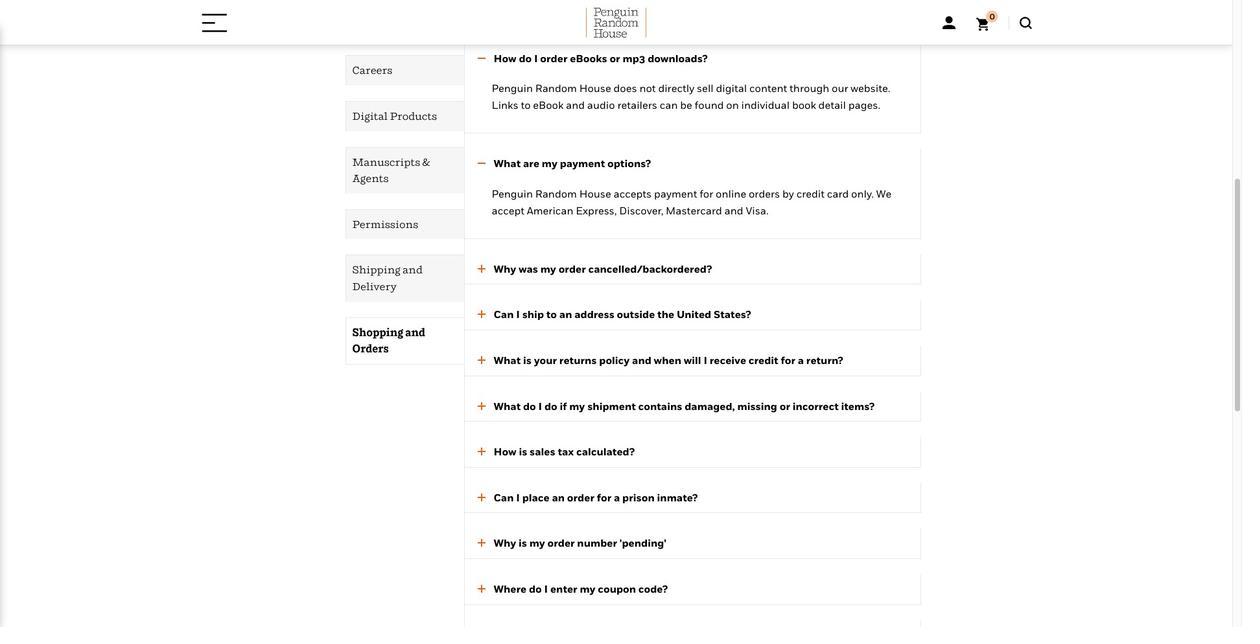 Task type: locate. For each thing, give the bounding box(es) containing it.
what
[[494, 157, 521, 170], [494, 354, 521, 367], [494, 400, 521, 413]]

for left prison
[[597, 492, 612, 505]]

tax
[[558, 446, 574, 459]]

my
[[542, 157, 558, 170], [541, 263, 556, 276], [570, 400, 585, 413], [530, 537, 545, 550], [580, 583, 596, 596]]

what is your returns policy and when will i receive credit for a return? link
[[465, 353, 908, 369]]

0 vertical spatial is
[[523, 354, 532, 367]]

what do i do if my shipment contains damaged, missing or incorrect items? link
[[465, 399, 908, 415]]

house up audio
[[580, 82, 612, 95]]

1 horizontal spatial payment
[[655, 187, 698, 200]]

do for do
[[523, 400, 536, 413]]

0 vertical spatial for
[[700, 187, 714, 200]]

can
[[494, 308, 514, 321], [494, 492, 514, 505]]

0 horizontal spatial for
[[597, 492, 612, 505]]

penguin inside "penguin random house accepts payment for online orders by credit card only. we accept american express, discover, mastercard and visa."
[[492, 187, 533, 200]]

or
[[610, 52, 621, 65], [780, 400, 791, 413]]

discover,
[[620, 204, 664, 217]]

is left sales
[[519, 446, 528, 459]]

an left address
[[560, 308, 572, 321]]

1 vertical spatial payment
[[655, 187, 698, 200]]

careers
[[353, 64, 393, 77]]

inmate?
[[657, 492, 698, 505]]

individual
[[742, 99, 790, 112]]

for left return?
[[781, 354, 796, 367]]

returns
[[560, 354, 597, 367]]

delivery
[[353, 280, 397, 293]]

on
[[727, 99, 739, 112]]

house up express, in the left of the page
[[580, 187, 612, 200]]

1 vertical spatial why
[[494, 537, 516, 550]]

how left sales
[[494, 446, 517, 459]]

1 how from the top
[[494, 52, 517, 65]]

permissions link
[[346, 210, 464, 240]]

1 vertical spatial what
[[494, 354, 521, 367]]

can left place
[[494, 492, 514, 505]]

shopping cart image
[[977, 10, 999, 31]]

united
[[677, 308, 712, 321]]

accept
[[492, 204, 525, 217]]

penguin for to
[[492, 82, 533, 95]]

how
[[494, 52, 517, 65], [494, 446, 517, 459]]

0 vertical spatial penguin
[[492, 82, 533, 95]]

is for why
[[519, 537, 527, 550]]

credit right by
[[797, 187, 825, 200]]

for up the mastercard
[[700, 187, 714, 200]]

0 vertical spatial random
[[536, 82, 577, 95]]

to
[[521, 99, 531, 112], [547, 308, 557, 321]]

downloads?
[[648, 52, 708, 65]]

1 horizontal spatial to
[[547, 308, 557, 321]]

order left ebooks
[[541, 52, 568, 65]]

and right shipping
[[403, 264, 423, 277]]

an right place
[[552, 492, 565, 505]]

1 vertical spatial random
[[536, 187, 577, 200]]

payment left options? at the top of the page
[[560, 157, 605, 170]]

penguin up "accept"
[[492, 187, 533, 200]]

3 what from the top
[[494, 400, 521, 413]]

payment
[[560, 157, 605, 170], [655, 187, 698, 200]]

or right missing at the right
[[780, 400, 791, 413]]

and right shopping
[[406, 326, 426, 339]]

2 vertical spatial for
[[597, 492, 612, 505]]

0 vertical spatial why
[[494, 263, 516, 276]]

order right was
[[559, 263, 586, 276]]

and down 'online'
[[725, 204, 744, 217]]

2 vertical spatial what
[[494, 400, 521, 413]]

sales
[[530, 446, 556, 459]]

to right ship
[[547, 308, 557, 321]]

can left ship
[[494, 308, 514, 321]]

house inside "penguin random house accepts payment for online orders by credit card only. we accept american express, discover, mastercard and visa."
[[580, 187, 612, 200]]

penguin random house does not directly sell digital content through our website. links to ebook and audio retailers can be found on individual book detail pages.
[[492, 82, 891, 112]]

1 vertical spatial penguin
[[492, 187, 533, 200]]

is for what
[[523, 354, 532, 367]]

shopping and orders link
[[346, 318, 464, 364]]

why up the "where"
[[494, 537, 516, 550]]

0 vertical spatial a
[[798, 354, 804, 367]]

0 vertical spatial what
[[494, 157, 521, 170]]

1 horizontal spatial or
[[780, 400, 791, 413]]

my inside "link"
[[530, 537, 545, 550]]

shopping and orders
[[353, 326, 426, 356]]

why left was
[[494, 263, 516, 276]]

credit
[[797, 187, 825, 200], [749, 354, 779, 367]]

for for by
[[700, 187, 714, 200]]

2 what from the top
[[494, 354, 521, 367]]

order for number
[[548, 537, 575, 550]]

agents
[[353, 172, 389, 185]]

is inside "link"
[[519, 537, 527, 550]]

2 vertical spatial is
[[519, 537, 527, 550]]

and inside penguin random house does not directly sell digital content through our website. links to ebook and audio retailers can be found on individual book detail pages.
[[566, 99, 585, 112]]

house inside penguin random house does not directly sell digital content through our website. links to ebook and audio retailers can be found on individual book detail pages.
[[580, 82, 612, 95]]

options?
[[608, 157, 651, 170]]

where
[[494, 583, 527, 596]]

return?
[[807, 354, 844, 367]]

i
[[535, 52, 538, 65], [517, 308, 520, 321], [704, 354, 708, 367], [539, 400, 542, 413], [517, 492, 520, 505], [545, 583, 548, 596]]

what left are
[[494, 157, 521, 170]]

2 how from the top
[[494, 446, 517, 459]]

1 vertical spatial a
[[614, 492, 620, 505]]

prison
[[623, 492, 655, 505]]

order inside "link"
[[548, 537, 575, 550]]

manuscripts & agents
[[353, 155, 430, 185]]

to inside penguin random house does not directly sell digital content through our website. links to ebook and audio retailers can be found on individual book detail pages.
[[521, 99, 531, 112]]

not
[[640, 82, 656, 95]]

1 horizontal spatial credit
[[797, 187, 825, 200]]

1 vertical spatial credit
[[749, 354, 779, 367]]

2 horizontal spatial for
[[781, 354, 796, 367]]

penguin random house image
[[586, 8, 647, 37]]

what are my payment options? link
[[465, 156, 908, 172]]

1 house from the top
[[580, 82, 612, 95]]

my right was
[[541, 263, 556, 276]]

0 vertical spatial an
[[560, 308, 572, 321]]

1 random from the top
[[536, 82, 577, 95]]

why was my order cancelled/backordered? link
[[465, 261, 908, 278]]

0 horizontal spatial credit
[[749, 354, 779, 367]]

1 vertical spatial is
[[519, 446, 528, 459]]

what for what do i do if my shipment contains damaged, missing or incorrect items?
[[494, 400, 521, 413]]

order right place
[[568, 492, 595, 505]]

to right links
[[521, 99, 531, 112]]

our
[[832, 82, 849, 95]]

random inside "penguin random house accepts payment for online orders by credit card only. we accept american express, discover, mastercard and visa."
[[536, 187, 577, 200]]

a left prison
[[614, 492, 620, 505]]

penguin inside penguin random house does not directly sell digital content through our website. links to ebook and audio retailers can be found on individual book detail pages.
[[492, 82, 533, 95]]

1 vertical spatial or
[[780, 400, 791, 413]]

0 vertical spatial how
[[494, 52, 517, 65]]

0 horizontal spatial payment
[[560, 157, 605, 170]]

a left return?
[[798, 354, 804, 367]]

0 horizontal spatial to
[[521, 99, 531, 112]]

1 horizontal spatial a
[[798, 354, 804, 367]]

credit right receive
[[749, 354, 779, 367]]

for
[[700, 187, 714, 200], [781, 354, 796, 367], [597, 492, 612, 505]]

i left place
[[517, 492, 520, 505]]

random inside penguin random house does not directly sell digital content through our website. links to ebook and audio retailers can be found on individual book detail pages.
[[536, 82, 577, 95]]

house for and
[[580, 82, 612, 95]]

can i ship to an address outside the united states?
[[494, 308, 752, 321]]

shipment
[[588, 400, 636, 413]]

policy
[[600, 354, 630, 367]]

or left mp3
[[610, 52, 621, 65]]

2 house from the top
[[580, 187, 612, 200]]

and inside 'shopping and orders'
[[406, 326, 426, 339]]

random up american
[[536, 187, 577, 200]]

payment up the mastercard
[[655, 187, 698, 200]]

how up links
[[494, 52, 517, 65]]

where do i enter my coupon code?
[[494, 583, 668, 596]]

why inside "link"
[[494, 537, 516, 550]]

content
[[750, 82, 788, 95]]

0 horizontal spatial or
[[610, 52, 621, 65]]

menu
[[312, 0, 464, 365]]

my right are
[[542, 157, 558, 170]]

0 vertical spatial payment
[[560, 157, 605, 170]]

1 penguin from the top
[[492, 82, 533, 95]]

i left ship
[[517, 308, 520, 321]]

1 vertical spatial an
[[552, 492, 565, 505]]

2 random from the top
[[536, 187, 577, 200]]

can
[[660, 99, 678, 112]]

to inside the can i ship to an address outside the united states? link
[[547, 308, 557, 321]]

penguin up links
[[492, 82, 533, 95]]

express,
[[576, 204, 617, 217]]

can for can i place an order for a prison inmate?
[[494, 492, 514, 505]]

1 why from the top
[[494, 263, 516, 276]]

and inside shipping and delivery
[[403, 264, 423, 277]]

1 vertical spatial how
[[494, 446, 517, 459]]

coupon
[[598, 583, 636, 596]]

are
[[523, 157, 540, 170]]

how for how is sales tax calculated?
[[494, 446, 517, 459]]

shopping
[[353, 326, 403, 339]]

a
[[798, 354, 804, 367], [614, 492, 620, 505]]

i left enter
[[545, 583, 548, 596]]

1 can from the top
[[494, 308, 514, 321]]

2 can from the top
[[494, 492, 514, 505]]

why for why is my order number 'pending'
[[494, 537, 516, 550]]

an
[[560, 308, 572, 321], [552, 492, 565, 505]]

how do i order ebooks or mp3 downloads?
[[494, 52, 708, 65]]

and
[[566, 99, 585, 112], [725, 204, 744, 217], [403, 264, 423, 277], [406, 326, 426, 339], [633, 354, 652, 367]]

1 vertical spatial house
[[580, 187, 612, 200]]

'pending'
[[620, 537, 667, 550]]

0 vertical spatial can
[[494, 308, 514, 321]]

1 horizontal spatial for
[[700, 187, 714, 200]]

1 what from the top
[[494, 157, 521, 170]]

random up ebook
[[536, 82, 577, 95]]

what left the if
[[494, 400, 521, 413]]

mp3
[[623, 52, 646, 65]]

order left the "number"
[[548, 537, 575, 550]]

digital
[[353, 110, 388, 123]]

0 horizontal spatial a
[[614, 492, 620, 505]]

order for cancelled/backordered?
[[559, 263, 586, 276]]

what left your
[[494, 354, 521, 367]]

why is my order number 'pending'
[[494, 537, 667, 550]]

a inside 'what is your returns policy and when will i receive credit for a return?' link
[[798, 354, 804, 367]]

1 vertical spatial can
[[494, 492, 514, 505]]

1 vertical spatial to
[[547, 308, 557, 321]]

if
[[560, 400, 567, 413]]

is up the "where"
[[519, 537, 527, 550]]

2 penguin from the top
[[492, 187, 533, 200]]

0 vertical spatial to
[[521, 99, 531, 112]]

house
[[580, 82, 612, 95], [580, 187, 612, 200]]

0 vertical spatial credit
[[797, 187, 825, 200]]

for inside "penguin random house accepts payment for online orders by credit card only. we accept american express, discover, mastercard and visa."
[[700, 187, 714, 200]]

is left your
[[523, 354, 532, 367]]

can for can i ship to an address outside the united states?
[[494, 308, 514, 321]]

contains
[[639, 400, 683, 413]]

house for express,
[[580, 187, 612, 200]]

what for what is your returns policy and when will i receive credit for a return?
[[494, 354, 521, 367]]

and left audio
[[566, 99, 585, 112]]

menu containing careers
[[312, 0, 464, 365]]

my down place
[[530, 537, 545, 550]]

2 why from the top
[[494, 537, 516, 550]]

0 vertical spatial house
[[580, 82, 612, 95]]

online
[[716, 187, 747, 200]]

shipping
[[353, 264, 401, 277]]



Task type: describe. For each thing, give the bounding box(es) containing it.
my for was
[[541, 263, 556, 276]]

i right will
[[704, 354, 708, 367]]

i left the if
[[539, 400, 542, 413]]

how is sales tax calculated?
[[494, 446, 635, 459]]

by
[[783, 187, 795, 200]]

what are my payment options?
[[494, 157, 651, 170]]

and left when
[[633, 354, 652, 367]]

links
[[492, 99, 519, 112]]

detail
[[819, 99, 847, 112]]

digital
[[716, 82, 747, 95]]

accepts
[[614, 187, 652, 200]]

incorrect
[[793, 400, 839, 413]]

orders
[[353, 343, 389, 356]]

can i ship to an address outside the united states? link
[[465, 307, 908, 324]]

calculated?
[[577, 446, 635, 459]]

penguin random house accepts payment for online orders by credit card only. we accept american express, discover, mastercard and visa.
[[492, 187, 892, 217]]

can i place an order for a prison inmate? link
[[465, 490, 908, 507]]

code?
[[639, 583, 668, 596]]

cancelled/backordered?
[[589, 263, 712, 276]]

is for how
[[519, 446, 528, 459]]

why was my order cancelled/backordered?
[[494, 263, 712, 276]]

be
[[681, 99, 693, 112]]

penguin for accept
[[492, 187, 533, 200]]

ship
[[523, 308, 544, 321]]

through
[[790, 82, 830, 95]]

we
[[877, 187, 892, 200]]

states?
[[714, 308, 752, 321]]

shipping and delivery link
[[346, 256, 464, 302]]

do for enter
[[529, 583, 542, 596]]

can i place an order for a prison inmate?
[[494, 492, 698, 505]]

shipping and delivery
[[353, 264, 423, 293]]

manuscripts & agents link
[[346, 148, 464, 194]]

american
[[527, 204, 574, 217]]

my for are
[[542, 157, 558, 170]]

damaged,
[[685, 400, 735, 413]]

book
[[793, 99, 817, 112]]

will
[[684, 354, 702, 367]]

place
[[523, 492, 550, 505]]

what for what are my payment options?
[[494, 157, 521, 170]]

when
[[654, 354, 682, 367]]

card
[[828, 187, 849, 200]]

random for ebook
[[536, 82, 577, 95]]

search image
[[1020, 17, 1032, 29]]

why is my order number 'pending' link
[[465, 536, 908, 553]]

what do i do if my shipment contains damaged, missing or incorrect items?
[[494, 400, 875, 413]]

0 vertical spatial or
[[610, 52, 621, 65]]

a inside can i place an order for a prison inmate? link
[[614, 492, 620, 505]]

found
[[695, 99, 724, 112]]

careers link
[[346, 56, 464, 86]]

payment inside "penguin random house accepts payment for online orders by credit card only. we accept american express, discover, mastercard and visa."
[[655, 187, 698, 200]]

i up ebook
[[535, 52, 538, 65]]

digital products link
[[346, 102, 464, 131]]

address
[[575, 308, 615, 321]]

for for inmate?
[[597, 492, 612, 505]]

ebook
[[533, 99, 564, 112]]

1 vertical spatial for
[[781, 354, 796, 367]]

website.
[[851, 82, 891, 95]]

what is your returns policy and when will i receive credit for a return?
[[494, 354, 844, 367]]

orders
[[749, 187, 781, 200]]

only.
[[852, 187, 874, 200]]

where do i enter my coupon code? link
[[465, 582, 908, 598]]

outside
[[617, 308, 655, 321]]

digital products
[[353, 110, 437, 123]]

receive
[[710, 354, 747, 367]]

retailers
[[618, 99, 658, 112]]

my for is
[[530, 537, 545, 550]]

enter
[[551, 583, 578, 596]]

missing
[[738, 400, 778, 413]]

credit inside "penguin random house accepts payment for online orders by credit card only. we accept american express, discover, mastercard and visa."
[[797, 187, 825, 200]]

how do i order ebooks or mp3 downloads? link
[[465, 50, 908, 67]]

pages.
[[849, 99, 881, 112]]

number
[[578, 537, 618, 550]]

how is sales tax calculated? link
[[465, 444, 908, 461]]

your
[[534, 354, 557, 367]]

manuscripts
[[353, 155, 421, 168]]

ebooks
[[570, 52, 608, 65]]

was
[[519, 263, 538, 276]]

mastercard
[[666, 204, 723, 217]]

random for american
[[536, 187, 577, 200]]

directly
[[659, 82, 695, 95]]

how for how do i order ebooks or mp3 downloads?
[[494, 52, 517, 65]]

the
[[658, 308, 675, 321]]

sign in image
[[943, 16, 956, 29]]

my right the if
[[570, 400, 585, 413]]

why for why was my order cancelled/backordered?
[[494, 263, 516, 276]]

my right enter
[[580, 583, 596, 596]]

sell
[[697, 82, 714, 95]]

and inside "penguin random house accepts payment for online orders by credit card only. we accept american express, discover, mastercard and visa."
[[725, 204, 744, 217]]

order for ebooks
[[541, 52, 568, 65]]

do for order
[[519, 52, 532, 65]]

does
[[614, 82, 637, 95]]

permissions
[[353, 218, 419, 231]]

products
[[390, 110, 437, 123]]



Task type: vqa. For each thing, say whether or not it's contained in the screenshot.
Million
no



